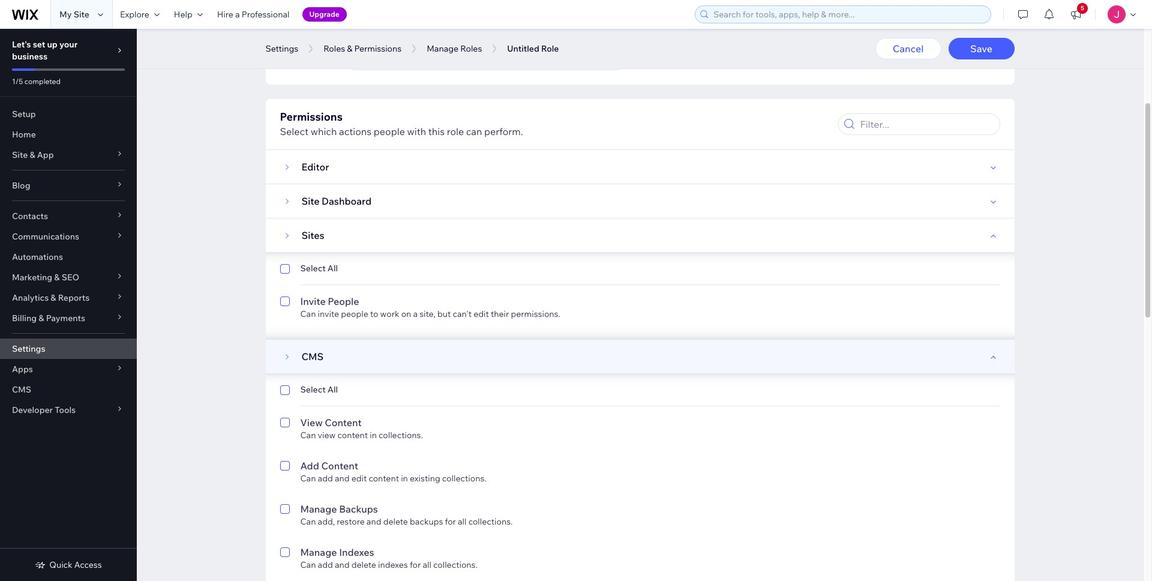 Task type: describe. For each thing, give the bounding box(es) containing it.
setup
[[12, 109, 36, 120]]

my
[[59, 9, 72, 20]]

set
[[33, 39, 45, 50]]

settings link
[[0, 339, 137, 359]]

cms link
[[0, 380, 137, 400]]

select for sites
[[301, 263, 326, 274]]

content for view content
[[325, 417, 362, 429]]

invite people can invite people to work on a site, but can't edit their permissions.
[[301, 295, 561, 319]]

business
[[12, 51, 48, 62]]

permissions inside permissions select which actions people with this role can perform.
[[280, 110, 343, 124]]

your
[[59, 39, 78, 50]]

untitled role button
[[502, 40, 565, 58]]

can for manage indexes
[[301, 560, 316, 570]]

all for content
[[328, 384, 338, 395]]

to
[[370, 309, 379, 319]]

and inside manage backups can add, restore and delete backups for all collections.
[[367, 516, 382, 527]]

can for manage backups
[[301, 516, 316, 527]]

a inside hire a professional link
[[235, 9, 240, 20]]

1/5
[[12, 77, 23, 86]]

manage for backups
[[301, 503, 337, 515]]

0 vertical spatial site
[[74, 9, 89, 20]]

people for permissions
[[374, 126, 405, 138]]

add
[[301, 460, 319, 472]]

1/5 completed
[[12, 77, 61, 86]]

& for analytics
[[51, 292, 56, 303]]

manage for indexes
[[301, 546, 337, 558]]

but
[[438, 309, 451, 319]]

permissions inside button
[[355, 43, 402, 54]]

untitled
[[508, 43, 540, 54]]

roles & permissions button
[[318, 40, 408, 58]]

all inside manage backups can add, restore and delete backups for all collections.
[[458, 516, 467, 527]]

my site
[[59, 9, 89, 20]]

developer tools
[[12, 405, 76, 416]]

1 roles from the left
[[324, 43, 345, 54]]

backups
[[339, 503, 378, 515]]

2 roles from the left
[[461, 43, 482, 54]]

settings button
[[260, 40, 305, 58]]

save button
[[949, 38, 1015, 59]]

existing
[[410, 473, 441, 484]]

all for people
[[328, 263, 338, 274]]

manage roles
[[427, 43, 482, 54]]

people for invite people
[[341, 309, 369, 319]]

setup link
[[0, 104, 137, 124]]

marketing
[[12, 272, 52, 283]]

contacts
[[12, 211, 48, 222]]

communications button
[[0, 226, 137, 247]]

collections. inside manage backups can add, restore and delete backups for all collections.
[[469, 516, 513, 527]]

contacts button
[[0, 206, 137, 226]]

settings for settings link
[[12, 343, 45, 354]]

5 button
[[1063, 0, 1090, 29]]

in inside add content can add and edit content in existing collections.
[[401, 473, 408, 484]]

delete inside manage indexes can add and delete indexes for all collections.
[[352, 560, 376, 570]]

can't
[[453, 309, 472, 319]]

invite
[[301, 295, 326, 307]]

manage for roles
[[427, 43, 459, 54]]

5
[[1082, 4, 1085, 12]]

view
[[318, 430, 336, 441]]

dashboard
[[322, 195, 372, 207]]

billing & payments button
[[0, 308, 137, 328]]

description
[[280, 25, 325, 36]]

which
[[311, 126, 337, 138]]

select all for sites
[[301, 263, 338, 274]]

seo
[[62, 272, 79, 283]]

automations
[[12, 252, 63, 262]]

sidebar element
[[0, 29, 137, 581]]

upgrade button
[[302, 7, 347, 22]]

quick
[[49, 560, 72, 570]]

collections. inside add content can add and edit content in existing collections.
[[442, 473, 487, 484]]

in inside view content can view content in collections.
[[370, 430, 377, 441]]

home link
[[0, 124, 137, 145]]

billing
[[12, 313, 37, 324]]

permissions.
[[511, 309, 561, 319]]

& for site
[[30, 150, 35, 160]]

analytics & reports
[[12, 292, 90, 303]]

automations link
[[0, 247, 137, 267]]

settings for settings button
[[266, 43, 299, 54]]

analytics & reports button
[[0, 288, 137, 308]]

content inside add content can add and edit content in existing collections.
[[369, 473, 399, 484]]

permissions select which actions people with this role can perform.
[[280, 110, 523, 138]]

0 vertical spatial cms
[[302, 351, 324, 363]]

backups
[[410, 516, 443, 527]]

app
[[37, 150, 54, 160]]

select inside permissions select which actions people with this role can perform.
[[280, 126, 309, 138]]

billing & payments
[[12, 313, 85, 324]]

and for content
[[335, 473, 350, 484]]

quick access button
[[35, 560, 102, 570]]

communications
[[12, 231, 79, 242]]

& for marketing
[[54, 272, 60, 283]]

add,
[[318, 516, 335, 527]]

apps button
[[0, 359, 137, 380]]

manage indexes can add and delete indexes for all collections.
[[301, 546, 478, 570]]

site for site dashboard
[[302, 195, 320, 207]]

hire
[[217, 9, 233, 20]]

can
[[466, 126, 482, 138]]

can for view content
[[301, 430, 316, 441]]

site for site & app
[[12, 150, 28, 160]]

analytics
[[12, 292, 49, 303]]

untitled role
[[508, 43, 559, 54]]



Task type: locate. For each thing, give the bounding box(es) containing it.
None checkbox
[[280, 384, 290, 399], [280, 416, 290, 441], [280, 459, 290, 484], [280, 384, 290, 399], [280, 416, 290, 441], [280, 459, 290, 484]]

and inside manage indexes can add and delete indexes for all collections.
[[335, 560, 350, 570]]

0 vertical spatial all
[[328, 263, 338, 274]]

2 select all from the top
[[301, 384, 338, 395]]

permissions
[[355, 43, 402, 54], [280, 110, 343, 124]]

4 can from the top
[[301, 516, 316, 527]]

roles
[[324, 43, 345, 54], [461, 43, 482, 54]]

0 horizontal spatial roles
[[324, 43, 345, 54]]

people
[[328, 295, 359, 307]]

settings up apps
[[12, 343, 45, 354]]

1 vertical spatial and
[[367, 516, 382, 527]]

edit left their
[[474, 309, 489, 319]]

explore
[[120, 9, 149, 20]]

site up sites
[[302, 195, 320, 207]]

this
[[429, 126, 445, 138]]

blog
[[12, 180, 30, 191]]

1 vertical spatial select
[[301, 263, 326, 274]]

1 horizontal spatial permissions
[[355, 43, 402, 54]]

0 vertical spatial all
[[458, 516, 467, 527]]

delete down indexes
[[352, 560, 376, 570]]

content inside view content can view content in collections.
[[325, 417, 362, 429]]

content right view
[[338, 430, 368, 441]]

a inside invite people can invite people to work on a site, but can't edit their permissions.
[[413, 309, 418, 319]]

1 vertical spatial permissions
[[280, 110, 343, 124]]

0 vertical spatial for
[[445, 516, 456, 527]]

developer
[[12, 405, 53, 416]]

site right my at the left top of the page
[[74, 9, 89, 20]]

2 vertical spatial site
[[302, 195, 320, 207]]

settings inside button
[[266, 43, 299, 54]]

2 vertical spatial and
[[335, 560, 350, 570]]

0 horizontal spatial all
[[423, 560, 432, 570]]

all up people
[[328, 263, 338, 274]]

0 vertical spatial permissions
[[355, 43, 402, 54]]

help button
[[167, 0, 210, 29]]

all
[[328, 263, 338, 274], [328, 384, 338, 395]]

manage inside manage backups can add, restore and delete backups for all collections.
[[301, 503, 337, 515]]

1 vertical spatial a
[[413, 309, 418, 319]]

1 vertical spatial delete
[[352, 560, 376, 570]]

with
[[407, 126, 426, 138]]

their
[[491, 309, 509, 319]]

0 vertical spatial settings
[[266, 43, 299, 54]]

can inside manage indexes can add and delete indexes for all collections.
[[301, 560, 316, 570]]

0 horizontal spatial for
[[410, 560, 421, 570]]

cancel
[[893, 43, 924, 55]]

developer tools button
[[0, 400, 137, 420]]

0 vertical spatial select
[[280, 126, 309, 138]]

a right on
[[413, 309, 418, 319]]

Search for tools, apps, help & more... field
[[710, 6, 988, 23]]

0 vertical spatial people
[[374, 126, 405, 138]]

2 can from the top
[[301, 430, 316, 441]]

and down backups
[[367, 516, 382, 527]]

1 vertical spatial select all
[[301, 384, 338, 395]]

let's set up your business
[[12, 39, 78, 62]]

1 vertical spatial all
[[423, 560, 432, 570]]

quick access
[[49, 560, 102, 570]]

1 vertical spatial site
[[12, 150, 28, 160]]

settings down description
[[266, 43, 299, 54]]

upgrade
[[310, 10, 340, 19]]

manage
[[427, 43, 459, 54], [301, 503, 337, 515], [301, 546, 337, 558]]

all right indexes
[[423, 560, 432, 570]]

people inside invite people can invite people to work on a site, but can't edit their permissions.
[[341, 309, 369, 319]]

invite
[[318, 309, 339, 319]]

select all up view
[[301, 384, 338, 395]]

0 horizontal spatial site
[[12, 150, 28, 160]]

0 vertical spatial edit
[[474, 309, 489, 319]]

0 vertical spatial manage
[[427, 43, 459, 54]]

select all for cms
[[301, 384, 338, 395]]

and down indexes
[[335, 560, 350, 570]]

indexes
[[378, 560, 408, 570]]

0 vertical spatial content
[[338, 430, 368, 441]]

0 horizontal spatial content
[[338, 430, 368, 441]]

add inside add content can add and edit content in existing collections.
[[318, 473, 333, 484]]

1 horizontal spatial content
[[369, 473, 399, 484]]

add down add,
[[318, 560, 333, 570]]

manage inside button
[[427, 43, 459, 54]]

can for invite people
[[301, 309, 316, 319]]

& inside button
[[347, 43, 353, 54]]

in left 'existing'
[[401, 473, 408, 484]]

marketing & seo button
[[0, 267, 137, 288]]

select all up invite
[[301, 263, 338, 274]]

blog button
[[0, 175, 137, 196]]

can for add content
[[301, 473, 316, 484]]

1 vertical spatial people
[[341, 309, 369, 319]]

tools
[[55, 405, 76, 416]]

apps
[[12, 364, 33, 375]]

payments
[[46, 313, 85, 324]]

actions
[[339, 126, 372, 138]]

0 horizontal spatial permissions
[[280, 110, 343, 124]]

hire a professional
[[217, 9, 290, 20]]

1 horizontal spatial people
[[374, 126, 405, 138]]

view
[[301, 417, 323, 429]]

and inside add content can add and edit content in existing collections.
[[335, 473, 350, 484]]

& for roles
[[347, 43, 353, 54]]

2 vertical spatial select
[[301, 384, 326, 395]]

content inside add content can add and edit content in existing collections.
[[322, 460, 358, 472]]

perform.
[[485, 126, 523, 138]]

add for manage
[[318, 560, 333, 570]]

all up view
[[328, 384, 338, 395]]

on
[[402, 309, 412, 319]]

1 add from the top
[[318, 473, 333, 484]]

indexes
[[339, 546, 374, 558]]

select
[[280, 126, 309, 138], [301, 263, 326, 274], [301, 384, 326, 395]]

delete
[[384, 516, 408, 527], [352, 560, 376, 570]]

0 horizontal spatial in
[[370, 430, 377, 441]]

select up view
[[301, 384, 326, 395]]

1 select all from the top
[[301, 263, 338, 274]]

1 vertical spatial add
[[318, 560, 333, 570]]

role
[[542, 43, 559, 54]]

manage inside manage indexes can add and delete indexes for all collections.
[[301, 546, 337, 558]]

can inside invite people can invite people to work on a site, but can't edit their permissions.
[[301, 309, 316, 319]]

1 horizontal spatial edit
[[474, 309, 489, 319]]

can inside manage backups can add, restore and delete backups for all collections.
[[301, 516, 316, 527]]

edit up backups
[[352, 473, 367, 484]]

2 all from the top
[[328, 384, 338, 395]]

for
[[445, 516, 456, 527], [410, 560, 421, 570]]

1 horizontal spatial site
[[74, 9, 89, 20]]

site inside dropdown button
[[12, 150, 28, 160]]

all inside manage indexes can add and delete indexes for all collections.
[[423, 560, 432, 570]]

in
[[370, 430, 377, 441], [401, 473, 408, 484]]

2 horizontal spatial site
[[302, 195, 320, 207]]

for right indexes
[[410, 560, 421, 570]]

0 horizontal spatial settings
[[12, 343, 45, 354]]

a right hire
[[235, 9, 240, 20]]

2 add from the top
[[318, 560, 333, 570]]

& for billing
[[39, 313, 44, 324]]

edit
[[474, 309, 489, 319], [352, 473, 367, 484]]

all
[[458, 516, 467, 527], [423, 560, 432, 570]]

for inside manage indexes can add and delete indexes for all collections.
[[410, 560, 421, 570]]

0 vertical spatial a
[[235, 9, 240, 20]]

people down people
[[341, 309, 369, 319]]

0 vertical spatial in
[[370, 430, 377, 441]]

edit inside add content can add and edit content in existing collections.
[[352, 473, 367, 484]]

1 horizontal spatial in
[[401, 473, 408, 484]]

0 vertical spatial and
[[335, 473, 350, 484]]

and up backups
[[335, 473, 350, 484]]

can inside view content can view content in collections.
[[301, 430, 316, 441]]

in up add content can add and edit content in existing collections.
[[370, 430, 377, 441]]

roles left untitled
[[461, 43, 482, 54]]

add content can add and edit content in existing collections.
[[301, 460, 487, 484]]

cms down apps
[[12, 384, 31, 395]]

let's
[[12, 39, 31, 50]]

content up view
[[325, 417, 362, 429]]

save
[[971, 43, 993, 55]]

3 can from the top
[[301, 473, 316, 484]]

1 vertical spatial for
[[410, 560, 421, 570]]

Filter... field
[[857, 114, 997, 135]]

home
[[12, 129, 36, 140]]

site down home
[[12, 150, 28, 160]]

1 vertical spatial in
[[401, 473, 408, 484]]

0 horizontal spatial a
[[235, 9, 240, 20]]

2 vertical spatial manage
[[301, 546, 337, 558]]

can inside add content can add and edit content in existing collections.
[[301, 473, 316, 484]]

add down add
[[318, 473, 333, 484]]

select up invite
[[301, 263, 326, 274]]

add inside manage indexes can add and delete indexes for all collections.
[[318, 560, 333, 570]]

cms down invite
[[302, 351, 324, 363]]

cms
[[302, 351, 324, 363], [12, 384, 31, 395]]

site
[[74, 9, 89, 20], [12, 150, 28, 160], [302, 195, 320, 207]]

1 all from the top
[[328, 263, 338, 274]]

collections. inside manage indexes can add and delete indexes for all collections.
[[434, 560, 478, 570]]

1 horizontal spatial for
[[445, 516, 456, 527]]

up
[[47, 39, 58, 50]]

1 can from the top
[[301, 309, 316, 319]]

0 horizontal spatial people
[[341, 309, 369, 319]]

access
[[74, 560, 102, 570]]

1 horizontal spatial all
[[458, 516, 467, 527]]

1 vertical spatial cms
[[12, 384, 31, 395]]

1 horizontal spatial delete
[[384, 516, 408, 527]]

1 vertical spatial content
[[369, 473, 399, 484]]

0 horizontal spatial delete
[[352, 560, 376, 570]]

content
[[338, 430, 368, 441], [369, 473, 399, 484]]

content inside view content can view content in collections.
[[338, 430, 368, 441]]

delete left backups
[[384, 516, 408, 527]]

What is this role used for? text field
[[351, 19, 621, 70]]

1 vertical spatial content
[[322, 460, 358, 472]]

for inside manage backups can add, restore and delete backups for all collections.
[[445, 516, 456, 527]]

collections.
[[379, 430, 423, 441], [442, 473, 487, 484], [469, 516, 513, 527], [434, 560, 478, 570]]

1 vertical spatial edit
[[352, 473, 367, 484]]

all right backups
[[458, 516, 467, 527]]

content for add content
[[322, 460, 358, 472]]

roles down the upgrade button
[[324, 43, 345, 54]]

for right backups
[[445, 516, 456, 527]]

edit inside invite people can invite people to work on a site, but can't edit their permissions.
[[474, 309, 489, 319]]

reports
[[58, 292, 90, 303]]

and for indexes
[[335, 560, 350, 570]]

content right add
[[322, 460, 358, 472]]

work
[[380, 309, 400, 319]]

0 horizontal spatial cms
[[12, 384, 31, 395]]

site dashboard
[[302, 195, 372, 207]]

None checkbox
[[280, 263, 290, 277], [280, 294, 290, 319], [280, 502, 290, 527], [280, 545, 290, 570], [280, 263, 290, 277], [280, 294, 290, 319], [280, 502, 290, 527], [280, 545, 290, 570]]

view content can view content in collections.
[[301, 417, 423, 441]]

5 can from the top
[[301, 560, 316, 570]]

people left with
[[374, 126, 405, 138]]

1 vertical spatial manage
[[301, 503, 337, 515]]

settings
[[266, 43, 299, 54], [12, 343, 45, 354]]

manage roles button
[[421, 40, 488, 58]]

0 horizontal spatial edit
[[352, 473, 367, 484]]

hire a professional link
[[210, 0, 297, 29]]

roles & permissions
[[324, 43, 402, 54]]

0 vertical spatial delete
[[384, 516, 408, 527]]

1 horizontal spatial a
[[413, 309, 418, 319]]

1 vertical spatial settings
[[12, 343, 45, 354]]

0 vertical spatial add
[[318, 473, 333, 484]]

cancel button
[[876, 38, 942, 59]]

site & app button
[[0, 145, 137, 165]]

1 horizontal spatial cms
[[302, 351, 324, 363]]

site & app
[[12, 150, 54, 160]]

collections. inside view content can view content in collections.
[[379, 430, 423, 441]]

can
[[301, 309, 316, 319], [301, 430, 316, 441], [301, 473, 316, 484], [301, 516, 316, 527], [301, 560, 316, 570]]

marketing & seo
[[12, 272, 79, 283]]

editor
[[302, 161, 329, 173]]

cms inside sidebar element
[[12, 384, 31, 395]]

restore
[[337, 516, 365, 527]]

1 horizontal spatial settings
[[266, 43, 299, 54]]

0 vertical spatial content
[[325, 417, 362, 429]]

settings inside sidebar element
[[12, 343, 45, 354]]

1 horizontal spatial roles
[[461, 43, 482, 54]]

0 vertical spatial select all
[[301, 263, 338, 274]]

select left the which
[[280, 126, 309, 138]]

1 vertical spatial all
[[328, 384, 338, 395]]

help
[[174, 9, 193, 20]]

sites
[[302, 229, 325, 241]]

add for add
[[318, 473, 333, 484]]

delete inside manage backups can add, restore and delete backups for all collections.
[[384, 516, 408, 527]]

& inside 'dropdown button'
[[39, 313, 44, 324]]

professional
[[242, 9, 290, 20]]

select for cms
[[301, 384, 326, 395]]

people inside permissions select which actions people with this role can perform.
[[374, 126, 405, 138]]

site,
[[420, 309, 436, 319]]

content up backups
[[369, 473, 399, 484]]



Task type: vqa. For each thing, say whether or not it's contained in the screenshot.
Categories
no



